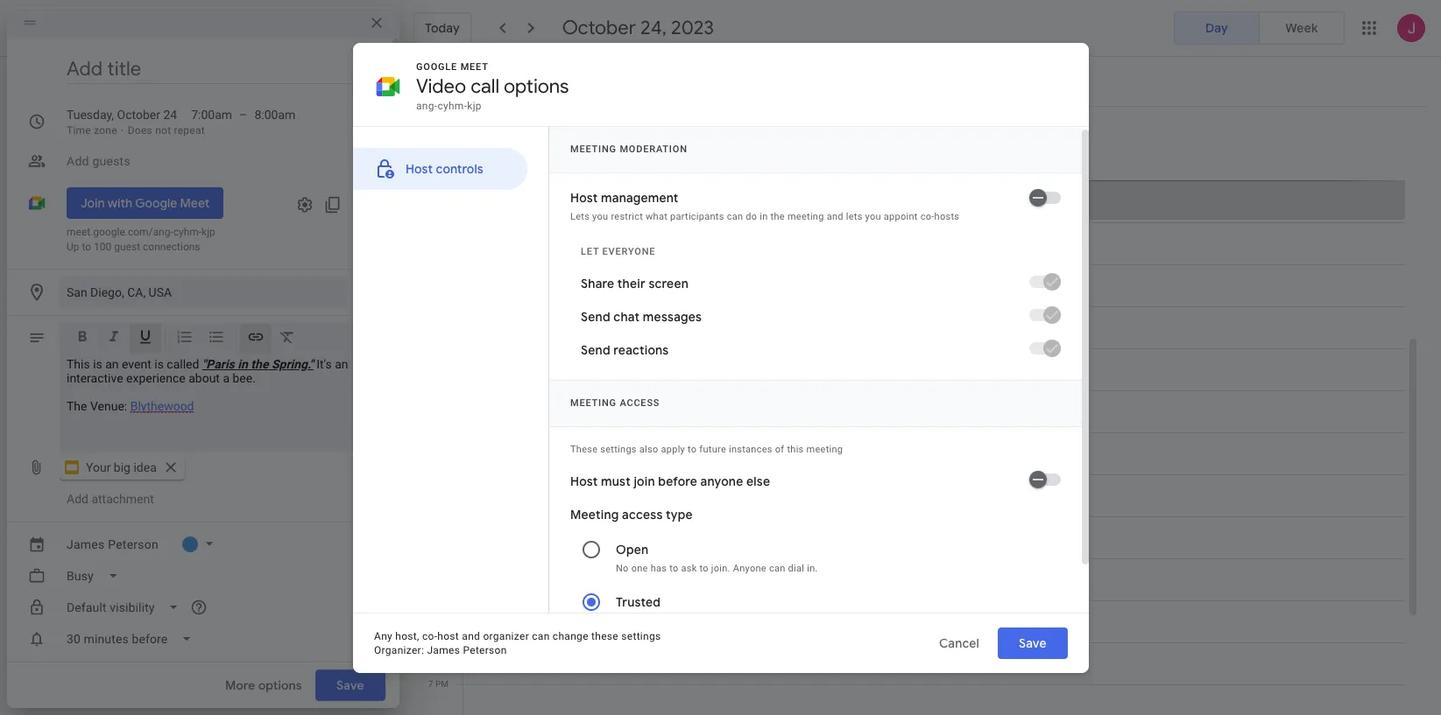 Task type: vqa. For each thing, say whether or not it's contained in the screenshot.
right 30
no



Task type: locate. For each thing, give the bounding box(es) containing it.
bulleted list image
[[208, 329, 225, 349]]

experience
[[126, 371, 185, 385]]

your big idea link
[[60, 456, 185, 480]]

day
[[1205, 20, 1228, 36]]

blythewood link
[[130, 399, 194, 413]]

called
[[167, 357, 199, 371]]

pm down 6 pm
[[435, 680, 449, 689]]

0 vertical spatial 7
[[428, 175, 433, 185]]

add
[[67, 492, 88, 506]]

is right this
[[93, 357, 102, 371]]

bee.
[[233, 371, 256, 385]]

it's
[[316, 357, 332, 371]]

connections
[[143, 241, 200, 253]]

meet.google.com/ang-cyhm-kjp up to 100 guest connections
[[67, 226, 215, 253]]

1 is from the left
[[93, 357, 102, 371]]

0 horizontal spatial an
[[105, 357, 119, 371]]

1 7 from the top
[[428, 175, 433, 185]]

an right it's
[[335, 357, 348, 371]]

2023
[[671, 16, 714, 40]]

an inside it's an interactive experience about a bee.
[[335, 357, 348, 371]]

0 vertical spatial pm
[[435, 638, 449, 647]]

with
[[108, 195, 132, 211]]

add attachment
[[67, 492, 154, 506]]

7 for 7 am
[[428, 175, 433, 185]]

insert link image
[[247, 329, 265, 349]]

join with google meet
[[81, 195, 210, 211]]

about
[[189, 371, 220, 385]]

grid containing gmt-05
[[406, 107, 1420, 716]]

an left event
[[105, 357, 119, 371]]

2 7 from the top
[[428, 680, 433, 689]]

it's an interactive experience about a bee.
[[67, 357, 348, 385]]

spring."
[[272, 357, 313, 371]]

is
[[93, 357, 102, 371], [154, 357, 164, 371]]

october
[[562, 16, 636, 40]]

james peterson
[[67, 538, 159, 552]]

7
[[428, 175, 433, 185], [428, 680, 433, 689]]

0 horizontal spatial is
[[93, 357, 102, 371]]

Week radio
[[1259, 11, 1345, 45]]

numbered list image
[[176, 329, 194, 349]]

1 horizontal spatial is
[[154, 357, 164, 371]]

idea
[[134, 461, 157, 475]]

Add title text field
[[67, 56, 378, 82]]

underline image
[[137, 329, 154, 349]]

is right event
[[154, 357, 164, 371]]

option group
[[1174, 11, 1345, 45]]

1 vertical spatial pm
[[435, 680, 449, 689]]

"paris
[[202, 357, 235, 371]]

7 down '6'
[[428, 680, 433, 689]]

7 left am
[[428, 175, 433, 185]]

6 pm
[[428, 638, 449, 647]]

meet.google.com/ang-
[[67, 226, 173, 238]]

today
[[425, 20, 460, 36]]

google
[[135, 195, 177, 211]]

1 vertical spatial 7
[[428, 680, 433, 689]]

05
[[438, 166, 448, 176]]

venue:
[[90, 399, 127, 413]]

gmt-05
[[418, 166, 448, 176]]

pm
[[435, 638, 449, 647], [435, 680, 449, 689]]

100
[[94, 241, 112, 253]]

the venue: blythewood
[[67, 399, 194, 413]]

2 pm from the top
[[435, 680, 449, 689]]

7 for 7 pm
[[428, 680, 433, 689]]

pm right '6'
[[435, 638, 449, 647]]

1 pm from the top
[[435, 638, 449, 647]]

2 is from the left
[[154, 357, 164, 371]]

grid
[[406, 107, 1420, 716]]

an
[[105, 357, 119, 371], [335, 357, 348, 371]]

your
[[86, 461, 111, 475]]

column header
[[463, 107, 1406, 180]]

cyhm-
[[173, 226, 202, 238]]

james
[[67, 538, 105, 552]]

blythewood
[[130, 399, 194, 413]]

pm for 7 pm
[[435, 680, 449, 689]]

1 horizontal spatial an
[[335, 357, 348, 371]]

2 an from the left
[[335, 357, 348, 371]]

notifications element
[[60, 624, 378, 716]]

join with google meet link
[[67, 187, 224, 219]]



Task type: describe. For each thing, give the bounding box(es) containing it.
the
[[67, 399, 87, 413]]

7 am
[[428, 175, 449, 185]]

attachment
[[91, 492, 154, 506]]

formatting options toolbar
[[60, 322, 378, 359]]

add attachment button
[[60, 484, 161, 515]]

today button
[[413, 12, 471, 44]]

am
[[435, 175, 449, 185]]

october 24, 2023
[[562, 16, 714, 40]]

week
[[1285, 20, 1318, 36]]

Description text field
[[67, 357, 371, 445]]

7 pm
[[428, 680, 449, 689]]

italic image
[[105, 329, 123, 349]]

bold image
[[74, 329, 91, 349]]

the
[[251, 357, 268, 371]]

in
[[238, 357, 248, 371]]

option group containing day
[[1174, 11, 1345, 45]]

big
[[114, 461, 131, 475]]

Day radio
[[1174, 11, 1260, 45]]

6
[[428, 638, 433, 647]]

remove formatting image
[[279, 329, 296, 349]]

join
[[81, 195, 105, 211]]

your big idea
[[86, 461, 157, 475]]

guest
[[114, 241, 140, 253]]

pm for 6 pm
[[435, 638, 449, 647]]

interactive
[[67, 371, 123, 385]]

a
[[223, 371, 230, 385]]

1 an from the left
[[105, 357, 119, 371]]

up
[[67, 241, 79, 253]]

to
[[82, 241, 91, 253]]

this is an event is called "paris in the spring."
[[67, 357, 313, 371]]

event
[[122, 357, 151, 371]]

this
[[67, 357, 90, 371]]

gmt-
[[418, 166, 438, 176]]

24,
[[640, 16, 667, 40]]

kjp
[[202, 226, 215, 238]]

peterson
[[108, 538, 159, 552]]

meet
[[180, 195, 210, 211]]



